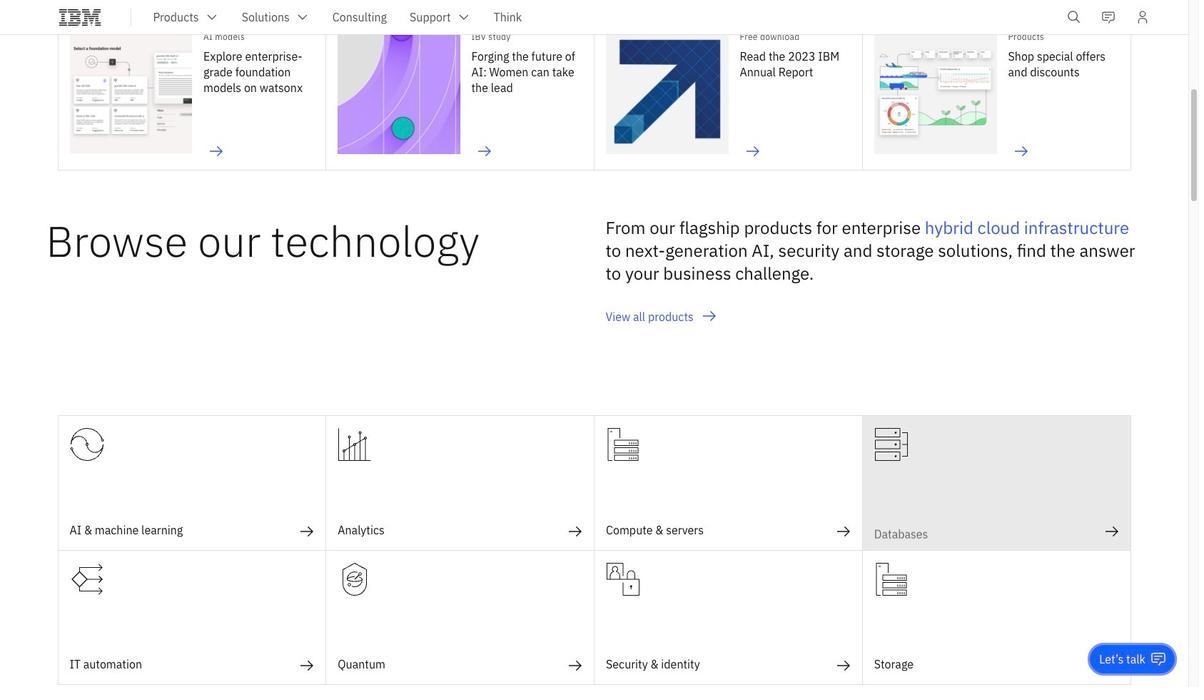 Task type: vqa. For each thing, say whether or not it's contained in the screenshot.
Your Privacy Choices ELEMENT
no



Task type: describe. For each thing, give the bounding box(es) containing it.
let's talk element
[[1099, 652, 1146, 667]]



